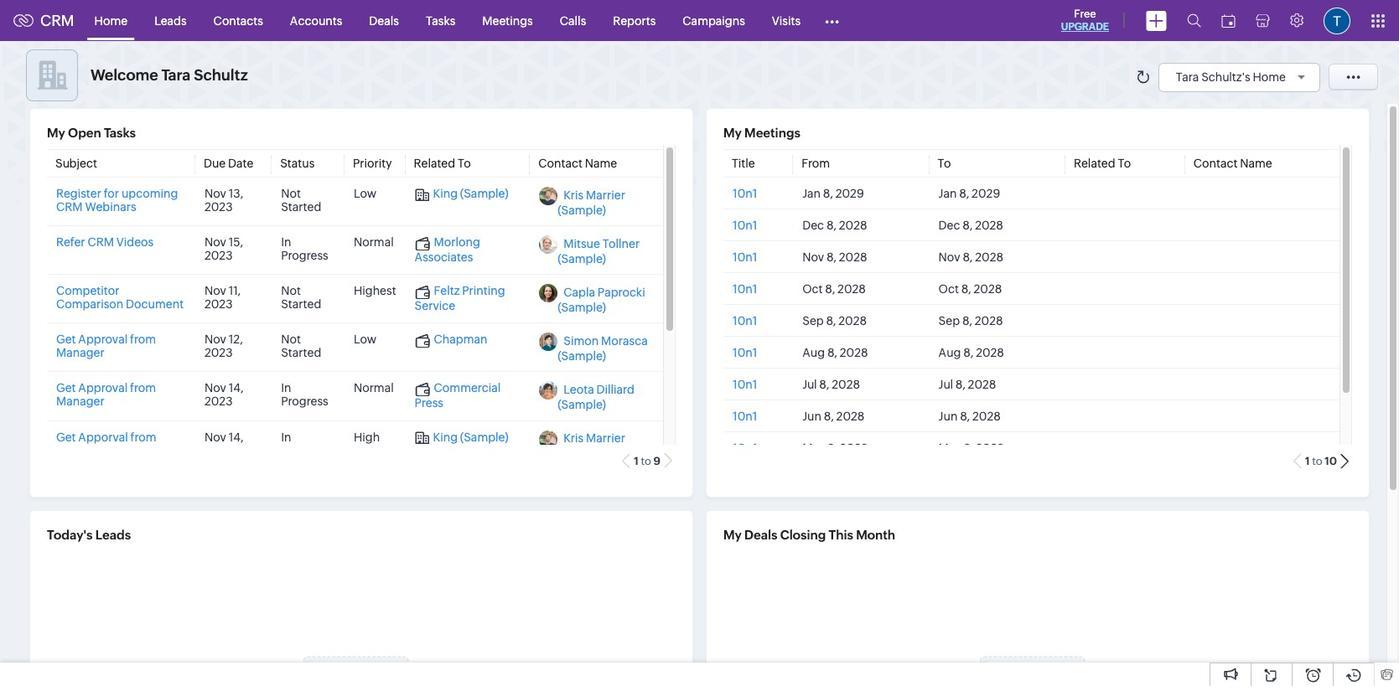 Task type: locate. For each thing, give the bounding box(es) containing it.
2 aug from the left
[[939, 347, 961, 360]]

welcome tara schultz
[[91, 66, 248, 84]]

kris marrier (sample)
[[558, 189, 625, 217], [558, 432, 625, 461]]

1 not from the top
[[281, 187, 301, 201]]

0 vertical spatial not started
[[281, 187, 321, 214]]

2 aug 8, 2028 from the left
[[939, 347, 1004, 360]]

not right 12,
[[281, 333, 301, 347]]

0 horizontal spatial related to
[[414, 157, 471, 171]]

leads link
[[141, 0, 200, 41]]

2 dec 8, 2028 from the left
[[939, 219, 1004, 233]]

get approval from manager link down the comparison
[[56, 333, 156, 360]]

0 horizontal spatial may
[[803, 442, 825, 456]]

nov inside nov 13, 2023
[[204, 187, 226, 201]]

3 10n1 from the top
[[733, 251, 758, 264]]

1 may 8, 2028 from the left
[[803, 442, 868, 456]]

normal
[[354, 236, 394, 249], [354, 382, 394, 395]]

0 horizontal spatial jan
[[803, 187, 821, 201]]

0 horizontal spatial contact
[[539, 157, 583, 171]]

king (sample) up morlong
[[433, 187, 509, 201]]

1 horizontal spatial oct
[[939, 283, 959, 296]]

crm right refer
[[88, 236, 114, 249]]

2 not from the top
[[281, 285, 301, 298]]

nov 8, 2028
[[803, 251, 868, 264], [939, 251, 1004, 264]]

not started right 12,
[[281, 333, 321, 360]]

get approval from manager link for nov 12, 2023
[[56, 333, 156, 360]]

3 not from the top
[[281, 333, 301, 347]]

my left closing at bottom
[[724, 528, 742, 542]]

to
[[458, 157, 471, 171], [938, 157, 951, 171], [1118, 157, 1131, 171]]

1 contact name link from the left
[[539, 157, 617, 171]]

marrier
[[586, 189, 625, 202], [586, 432, 625, 446]]

in for get approval from manager
[[281, 382, 291, 395]]

aug
[[803, 347, 825, 360], [939, 347, 961, 360]]

2 jul 8, 2028 from the left
[[939, 378, 996, 392]]

1 kris from the top
[[564, 189, 584, 202]]

1 in from the top
[[281, 236, 291, 249]]

1 horizontal spatial jan 8, 2029
[[939, 187, 1000, 201]]

not for 11,
[[281, 285, 301, 298]]

1 horizontal spatial tasks
[[426, 14, 456, 27]]

2 to from the left
[[1312, 456, 1323, 468]]

king (sample) link up morlong
[[415, 187, 509, 202]]

0 vertical spatial meetings
[[482, 14, 533, 27]]

1 left 9
[[634, 456, 639, 468]]

2 1 from the left
[[1306, 456, 1310, 468]]

(sample) down leota dilliard (sample) link
[[558, 447, 606, 461]]

related to
[[414, 157, 471, 171], [1074, 157, 1131, 171]]

home up welcome
[[94, 14, 128, 27]]

0 horizontal spatial dec 8, 2028
[[803, 219, 867, 233]]

14,
[[229, 382, 244, 395], [229, 431, 244, 444]]

1 horizontal spatial related to
[[1074, 157, 1131, 171]]

manager for low
[[56, 347, 105, 360]]

deals
[[369, 14, 399, 27], [745, 528, 778, 542]]

2 low from the top
[[354, 333, 377, 347]]

0 vertical spatial king (sample) link
[[415, 187, 509, 202]]

1 vertical spatial kris marrier (sample) link
[[558, 432, 625, 461]]

tasks link
[[412, 0, 469, 41]]

2 jan 8, 2029 from the left
[[939, 187, 1000, 201]]

deals left tasks link
[[369, 14, 399, 27]]

1 started from the top
[[281, 201, 321, 214]]

0 vertical spatial home
[[94, 14, 128, 27]]

1 horizontal spatial oct 8, 2028
[[939, 283, 1002, 296]]

1 horizontal spatial aug 8, 2028
[[939, 347, 1004, 360]]

videos
[[116, 236, 154, 249]]

not for 12,
[[281, 333, 301, 347]]

10n1 for dec
[[733, 219, 758, 233]]

1 vertical spatial started
[[281, 298, 321, 311]]

to for second related to link from the right
[[458, 157, 471, 171]]

0 horizontal spatial may 8, 2028
[[803, 442, 868, 456]]

started right 11,
[[281, 298, 321, 311]]

(sample) for leota dilliard (sample) link
[[558, 399, 606, 412]]

1 horizontal spatial related
[[1074, 157, 1116, 171]]

to for my meetings
[[1312, 456, 1323, 468]]

2 started from the top
[[281, 298, 321, 311]]

1 horizontal spatial related to link
[[1074, 157, 1131, 171]]

(sample) for simon morasca (sample) link
[[558, 350, 606, 363]]

0 horizontal spatial contact name
[[539, 157, 617, 171]]

0 horizontal spatial sep 8, 2028
[[803, 315, 867, 328]]

leads up welcome tara schultz
[[154, 14, 187, 27]]

manager for normal
[[56, 395, 105, 409]]

1 not started from the top
[[281, 187, 321, 214]]

crm left home link
[[40, 12, 74, 29]]

1 horizontal spatial jun 8, 2028
[[939, 410, 1001, 424]]

in
[[281, 236, 291, 249], [281, 382, 291, 395], [281, 431, 291, 444]]

1 normal from the top
[[354, 236, 394, 249]]

14, for get approval from manager
[[229, 382, 244, 395]]

2023 for get approval from manager link for nov 14, 2023
[[204, 395, 233, 409]]

deals left closing at bottom
[[745, 528, 778, 542]]

6 10n1 link from the top
[[733, 347, 758, 360]]

2023 inside nov 12, 2023
[[204, 347, 233, 360]]

jan down the to 'link'
[[939, 187, 957, 201]]

1 kris marrier (sample) from the top
[[558, 189, 625, 217]]

tasks right open
[[104, 126, 136, 140]]

closing
[[780, 528, 826, 542]]

0 vertical spatial crm
[[40, 12, 74, 29]]

3 not started from the top
[[281, 333, 321, 360]]

king (sample) down commercial press
[[433, 431, 509, 444]]

kris for high
[[564, 432, 584, 446]]

1 vertical spatial not
[[281, 285, 301, 298]]

1 horizontal spatial may
[[939, 442, 961, 456]]

jan
[[803, 187, 821, 201], [939, 187, 957, 201]]

8 10n1 link from the top
[[733, 410, 758, 424]]

2023 for get approval from manager link for nov 12, 2023
[[204, 347, 233, 360]]

started
[[281, 201, 321, 214], [281, 298, 321, 311], [281, 347, 321, 360]]

1 vertical spatial kris
[[564, 432, 584, 446]]

contact for first contact name link from the left
[[539, 157, 583, 171]]

campaigns link
[[669, 0, 759, 41]]

get for low
[[56, 333, 76, 347]]

my for my meetings
[[724, 126, 742, 140]]

get inside get apporval from manager
[[56, 431, 76, 444]]

my left open
[[47, 126, 65, 140]]

0 vertical spatial tasks
[[426, 14, 456, 27]]

1 get approval from manager from the top
[[56, 333, 156, 360]]

started down "status"
[[281, 201, 321, 214]]

2 horizontal spatial to
[[1118, 157, 1131, 171]]

nov inside nov 15, 2023
[[204, 236, 226, 249]]

(sample) up mitsue
[[558, 204, 606, 217]]

0 vertical spatial approval
[[78, 333, 128, 347]]

tasks inside tasks link
[[426, 14, 456, 27]]

2 vertical spatial in
[[281, 431, 291, 444]]

low for king (sample)
[[354, 187, 377, 201]]

dec 8, 2028
[[803, 219, 867, 233], [939, 219, 1004, 233]]

1 horizontal spatial jul
[[939, 378, 953, 392]]

kris marrier (sample) down leota dilliard (sample) link
[[558, 432, 625, 461]]

due date link
[[204, 157, 254, 171]]

from inside get apporval from manager
[[130, 431, 156, 444]]

nov 14, 2023
[[204, 382, 244, 409], [204, 431, 244, 457]]

commercial press
[[415, 382, 501, 410]]

accounts link
[[277, 0, 356, 41]]

2 get approval from manager from the top
[[56, 382, 156, 409]]

(sample) down simon
[[558, 350, 606, 363]]

get approval from manager down the comparison
[[56, 333, 156, 360]]

0 horizontal spatial oct
[[803, 283, 823, 296]]

to left 9
[[641, 456, 651, 468]]

10n1 link for oct
[[733, 283, 758, 296]]

webinars
[[85, 201, 136, 214]]

1 related to from the left
[[414, 157, 471, 171]]

2 approval from the top
[[78, 382, 128, 395]]

(sample) inside simon morasca (sample)
[[558, 350, 606, 363]]

jan 8, 2029 down the to 'link'
[[939, 187, 1000, 201]]

jan 8, 2029 down from link
[[803, 187, 864, 201]]

nov inside nov 11, 2023
[[204, 285, 226, 298]]

get approval from manager up apporval
[[56, 382, 156, 409]]

get down the comparison
[[56, 333, 76, 347]]

2 may 8, 2028 from the left
[[939, 442, 1005, 456]]

0 horizontal spatial oct 8, 2028
[[803, 283, 866, 296]]

10n1 for sep
[[733, 315, 758, 328]]

2028
[[839, 219, 867, 233], [975, 219, 1004, 233], [839, 251, 868, 264], [975, 251, 1004, 264], [838, 283, 866, 296], [974, 283, 1002, 296], [839, 315, 867, 328], [975, 315, 1003, 328], [840, 347, 868, 360], [976, 347, 1004, 360], [832, 378, 860, 392], [968, 378, 996, 392], [836, 410, 865, 424], [973, 410, 1001, 424], [840, 442, 868, 456], [976, 442, 1005, 456]]

service
[[415, 300, 455, 313]]

progress for commercial press
[[281, 395, 328, 409]]

dec down from link
[[803, 219, 824, 233]]

0 vertical spatial low
[[354, 187, 377, 201]]

simon
[[564, 335, 599, 348]]

2 progress from the top
[[281, 395, 328, 409]]

to for my open tasks
[[641, 456, 651, 468]]

0 horizontal spatial dec
[[803, 219, 824, 233]]

nov for morlong associates link
[[204, 236, 226, 249]]

kris marrier (sample) up mitsue
[[558, 189, 625, 217]]

nov 15, 2023
[[204, 236, 243, 263]]

0 horizontal spatial related
[[414, 157, 455, 171]]

1 horizontal spatial dec
[[939, 219, 960, 233]]

1 vertical spatial king
[[433, 431, 458, 444]]

crm up refer
[[56, 201, 83, 214]]

1 oct 8, 2028 from the left
[[803, 283, 866, 296]]

1 jan from the left
[[803, 187, 821, 201]]

1 horizontal spatial deals
[[745, 528, 778, 542]]

my for my deals closing this month
[[724, 528, 742, 542]]

9 10n1 from the top
[[733, 442, 758, 456]]

from for low
[[130, 333, 156, 347]]

15,
[[229, 236, 243, 249]]

not started for 13,
[[281, 187, 321, 214]]

morlong associates
[[415, 236, 480, 264]]

normal for commercial press
[[354, 382, 394, 395]]

1 vertical spatial tasks
[[104, 126, 136, 140]]

from for high
[[130, 431, 156, 444]]

1 marrier from the top
[[586, 189, 625, 202]]

get approval from manager link up apporval
[[56, 382, 156, 409]]

0 horizontal spatial sep
[[803, 315, 824, 328]]

2 king from the top
[[433, 431, 458, 444]]

1 may from the left
[[803, 442, 825, 456]]

not down "status"
[[281, 187, 301, 201]]

marrier for low
[[586, 189, 625, 202]]

manager inside get apporval from manager
[[56, 444, 105, 457]]

1 horizontal spatial contact name link
[[1194, 157, 1273, 171]]

competitor
[[56, 285, 119, 298]]

marrier up tollner
[[586, 189, 625, 202]]

2 14, from the top
[[229, 431, 244, 444]]

kris marrier (sample) link for high
[[558, 432, 625, 461]]

0 vertical spatial started
[[281, 201, 321, 214]]

2 vertical spatial progress
[[281, 444, 328, 457]]

2 oct from the left
[[939, 283, 959, 296]]

2 contact from the left
[[1194, 157, 1238, 171]]

2023 inside nov 15, 2023
[[204, 249, 233, 263]]

my for my open tasks
[[47, 126, 65, 140]]

1 horizontal spatial leads
[[154, 14, 187, 27]]

1 vertical spatial from
[[130, 382, 156, 395]]

1 from from the top
[[130, 333, 156, 347]]

normal up highest on the left of the page
[[354, 236, 394, 249]]

(sample) down commercial press
[[460, 431, 509, 444]]

1 king from the top
[[433, 187, 458, 201]]

1 vertical spatial manager
[[56, 395, 105, 409]]

started right 12,
[[281, 347, 321, 360]]

my up title
[[724, 126, 742, 140]]

4 10n1 from the top
[[733, 283, 758, 296]]

2 marrier from the top
[[586, 432, 625, 446]]

refer crm videos
[[56, 236, 154, 249]]

2 kris marrier (sample) from the top
[[558, 432, 625, 461]]

2 nov 8, 2028 from the left
[[939, 251, 1004, 264]]

2023 inside nov 11, 2023
[[204, 298, 233, 311]]

1 vertical spatial low
[[354, 333, 377, 347]]

9
[[654, 456, 661, 468]]

2 vertical spatial get
[[56, 431, 76, 444]]

dec 8, 2028 down the to 'link'
[[939, 219, 1004, 233]]

(sample) inside leota dilliard (sample)
[[558, 399, 606, 412]]

contact name
[[539, 157, 617, 171], [1194, 157, 1273, 171]]

jul
[[803, 378, 817, 392], [939, 378, 953, 392]]

9 10n1 link from the top
[[733, 442, 758, 456]]

2 in from the top
[[281, 382, 291, 395]]

2 to from the left
[[938, 157, 951, 171]]

10n1 for oct
[[733, 283, 758, 296]]

home link
[[81, 0, 141, 41]]

0 horizontal spatial to
[[641, 456, 651, 468]]

1 horizontal spatial sep
[[939, 315, 960, 328]]

search element
[[1177, 0, 1212, 41]]

5 2023 from the top
[[204, 395, 233, 409]]

10n1 for jan
[[733, 187, 758, 201]]

1 nov 14, 2023 from the top
[[204, 382, 244, 409]]

king (sample) link down commercial press
[[415, 431, 509, 445]]

(sample)
[[460, 187, 509, 201], [558, 204, 606, 217], [558, 253, 606, 266], [558, 301, 606, 315], [558, 350, 606, 363], [558, 399, 606, 412], [460, 431, 509, 444], [558, 447, 606, 461]]

10n1 link for jul
[[733, 378, 758, 392]]

king (sample) link
[[415, 187, 509, 202], [415, 431, 509, 445]]

0 horizontal spatial jan 8, 2029
[[803, 187, 864, 201]]

2 jul from the left
[[939, 378, 953, 392]]

2023 for get apporval from manager link
[[204, 444, 233, 457]]

get for high
[[56, 431, 76, 444]]

not started down "status"
[[281, 187, 321, 214]]

meetings left calls "link"
[[482, 14, 533, 27]]

2 sep 8, 2028 from the left
[[939, 315, 1003, 328]]

from
[[802, 157, 830, 171]]

in progress for king (sample)
[[281, 431, 328, 457]]

3 in from the top
[[281, 431, 291, 444]]

may
[[803, 442, 825, 456], [939, 442, 961, 456]]

0 horizontal spatial 1
[[634, 456, 639, 468]]

5 10n1 from the top
[[733, 315, 758, 328]]

6 2023 from the top
[[204, 444, 233, 457]]

mitsue
[[564, 238, 600, 251]]

create menu image
[[1146, 10, 1167, 31]]

tasks
[[426, 14, 456, 27], [104, 126, 136, 140]]

1 contact name from the left
[[539, 157, 617, 171]]

2 nov 14, 2023 from the top
[[204, 431, 244, 457]]

kris marrier (sample) link up mitsue
[[558, 189, 625, 217]]

10n1 for aug
[[733, 347, 758, 360]]

7 10n1 link from the top
[[733, 378, 758, 392]]

1 horizontal spatial jun
[[939, 410, 958, 424]]

meetings up the title link
[[745, 126, 801, 140]]

1 horizontal spatial jan
[[939, 187, 957, 201]]

0 vertical spatial king
[[433, 187, 458, 201]]

leads right the today's
[[95, 528, 131, 542]]

(sample) for kris marrier (sample) link for high
[[558, 447, 606, 461]]

from down document
[[130, 333, 156, 347]]

crm
[[40, 12, 74, 29], [56, 201, 83, 214], [88, 236, 114, 249]]

not started for 11,
[[281, 285, 321, 311]]

calendar image
[[1222, 14, 1236, 27]]

10
[[1325, 456, 1337, 468]]

0 vertical spatial from
[[130, 333, 156, 347]]

1 in progress from the top
[[281, 236, 328, 263]]

approval down the comparison
[[78, 333, 128, 347]]

1 14, from the top
[[229, 382, 244, 395]]

2 related to from the left
[[1074, 157, 1131, 171]]

low down priority
[[354, 187, 377, 201]]

1 horizontal spatial to
[[938, 157, 951, 171]]

1 10n1 from the top
[[733, 187, 758, 201]]

low down highest on the left of the page
[[354, 333, 377, 347]]

2023 inside nov 13, 2023
[[204, 201, 233, 214]]

to left '10'
[[1312, 456, 1323, 468]]

1 vertical spatial get approval from manager link
[[56, 382, 156, 409]]

kris up mitsue
[[564, 189, 584, 202]]

1 horizontal spatial contact
[[1194, 157, 1238, 171]]

0 vertical spatial marrier
[[586, 189, 625, 202]]

14, for get apporval from manager
[[229, 431, 244, 444]]

3 manager from the top
[[56, 444, 105, 457]]

title
[[732, 157, 755, 171]]

related to link
[[414, 157, 471, 171], [1074, 157, 1131, 171]]

1 kris marrier (sample) link from the top
[[558, 189, 625, 217]]

apporval
[[78, 431, 128, 444]]

0 vertical spatial kris marrier (sample)
[[558, 189, 625, 217]]

1 for my meetings
[[1306, 456, 1310, 468]]

not started right 11,
[[281, 285, 321, 311]]

1 vertical spatial get approval from manager
[[56, 382, 156, 409]]

not started
[[281, 187, 321, 214], [281, 285, 321, 311], [281, 333, 321, 360]]

(sample) down capla
[[558, 301, 606, 315]]

from
[[130, 333, 156, 347], [130, 382, 156, 395], [130, 431, 156, 444]]

1 vertical spatial nov 14, 2023
[[204, 431, 244, 457]]

2 10n1 from the top
[[733, 219, 758, 233]]

king (sample) for high
[[433, 431, 509, 444]]

2 vertical spatial from
[[130, 431, 156, 444]]

today's
[[47, 528, 93, 542]]

tasks right deals link
[[426, 14, 456, 27]]

approval up apporval
[[78, 382, 128, 395]]

0 vertical spatial get approval from manager link
[[56, 333, 156, 360]]

1 vertical spatial get
[[56, 382, 76, 395]]

2 10n1 link from the top
[[733, 219, 758, 233]]

0 vertical spatial in
[[281, 236, 291, 249]]

1 vertical spatial 14,
[[229, 431, 244, 444]]

1 vertical spatial king (sample) link
[[415, 431, 509, 445]]

0 vertical spatial deals
[[369, 14, 399, 27]]

2 sep from the left
[[939, 315, 960, 328]]

(sample) inside mitsue tollner (sample)
[[558, 253, 606, 266]]

1 left '10'
[[1306, 456, 1310, 468]]

1 manager from the top
[[56, 347, 105, 360]]

search image
[[1187, 13, 1202, 28]]

0 vertical spatial manager
[[56, 347, 105, 360]]

10n1 link for dec
[[733, 219, 758, 233]]

0 horizontal spatial aug 8, 2028
[[803, 347, 868, 360]]

leads
[[154, 14, 187, 27], [95, 528, 131, 542]]

from up get apporval from manager link
[[130, 382, 156, 395]]

0 horizontal spatial meetings
[[482, 14, 533, 27]]

10n1 link for may
[[733, 442, 758, 456]]

10n1 link for sep
[[733, 315, 758, 328]]

jan down from
[[803, 187, 821, 201]]

get approval from manager link
[[56, 333, 156, 360], [56, 382, 156, 409]]

dec 8, 2028 down from link
[[803, 219, 867, 233]]

get approval from manager for nov 12, 2023
[[56, 333, 156, 360]]

to for 2nd related to link from left
[[1118, 157, 1131, 171]]

10n1 for may
[[733, 442, 758, 456]]

(sample) for capla paprocki (sample) link on the top of page
[[558, 301, 606, 315]]

may 8, 2028
[[803, 442, 868, 456], [939, 442, 1005, 456]]

1 horizontal spatial dec 8, 2028
[[939, 219, 1004, 233]]

get left apporval
[[56, 431, 76, 444]]

7 10n1 from the top
[[733, 378, 758, 392]]

nov inside nov 12, 2023
[[204, 333, 226, 347]]

2 king (sample) from the top
[[433, 431, 509, 444]]

2 vertical spatial started
[[281, 347, 321, 360]]

1 2023 from the top
[[204, 201, 233, 214]]

tara left schultz's
[[1176, 70, 1199, 83]]

refer
[[56, 236, 85, 249]]

nov
[[204, 187, 226, 201], [204, 236, 226, 249], [803, 251, 824, 264], [939, 251, 961, 264], [204, 285, 226, 298], [204, 333, 226, 347], [204, 382, 226, 395], [204, 431, 226, 444]]

2 contact name from the left
[[1194, 157, 1273, 171]]

6 10n1 from the top
[[733, 347, 758, 360]]

home right schultz's
[[1253, 70, 1286, 83]]

1 1 from the left
[[634, 456, 639, 468]]

0 horizontal spatial jul
[[803, 378, 817, 392]]

1 horizontal spatial jul 8, 2028
[[939, 378, 996, 392]]

approval for nov 12, 2023
[[78, 333, 128, 347]]

home inside home link
[[94, 14, 128, 27]]

10n1 link for jun
[[733, 410, 758, 424]]

aug 8, 2028
[[803, 347, 868, 360], [939, 347, 1004, 360]]

normal up high
[[354, 382, 394, 395]]

oct
[[803, 283, 823, 296], [939, 283, 959, 296]]

(sample) down mitsue
[[558, 253, 606, 266]]

not right 11,
[[281, 285, 301, 298]]

2 kris marrier (sample) link from the top
[[558, 432, 625, 461]]

name
[[585, 157, 617, 171], [1240, 157, 1273, 171]]

(sample) inside capla paprocki (sample)
[[558, 301, 606, 315]]

1 vertical spatial marrier
[[586, 432, 625, 446]]

get up get apporval from manager link
[[56, 382, 76, 395]]

from right apporval
[[130, 431, 156, 444]]

king down press
[[433, 431, 458, 444]]

0 vertical spatial progress
[[281, 249, 328, 263]]

0 vertical spatial normal
[[354, 236, 394, 249]]

calls
[[560, 14, 586, 27]]

nov for the chapman 'link'
[[204, 333, 226, 347]]

kris marrier (sample) link down leota dilliard (sample) link
[[558, 432, 625, 461]]

1 horizontal spatial sep 8, 2028
[[939, 315, 1003, 328]]

0 horizontal spatial to
[[458, 157, 471, 171]]

3 in progress from the top
[[281, 431, 328, 457]]

progress for morlong associates
[[281, 249, 328, 263]]

visits link
[[759, 0, 814, 41]]

0 horizontal spatial aug
[[803, 347, 825, 360]]

1 vertical spatial meetings
[[745, 126, 801, 140]]

1 jun from the left
[[803, 410, 822, 424]]

0 horizontal spatial home
[[94, 14, 128, 27]]

2023
[[204, 201, 233, 214], [204, 249, 233, 263], [204, 298, 233, 311], [204, 347, 233, 360], [204, 395, 233, 409], [204, 444, 233, 457]]

0 vertical spatial 14,
[[229, 382, 244, 395]]

king (sample) link for high
[[415, 431, 509, 445]]

kris for low
[[564, 189, 584, 202]]

3 from from the top
[[130, 431, 156, 444]]

1 horizontal spatial contact name
[[1194, 157, 1273, 171]]

0 horizontal spatial jun 8, 2028
[[803, 410, 865, 424]]

1 2029 from the left
[[836, 187, 864, 201]]

5 10n1 link from the top
[[733, 315, 758, 328]]

meetings link
[[469, 0, 546, 41]]

0 vertical spatial king (sample)
[[433, 187, 509, 201]]

contact name link
[[539, 157, 617, 171], [1194, 157, 1273, 171]]

printing
[[462, 285, 505, 298]]

1 vertical spatial in progress
[[281, 382, 328, 409]]

subject
[[55, 157, 97, 171]]

register
[[56, 187, 101, 201]]

0 horizontal spatial contact name link
[[539, 157, 617, 171]]

1 get from the top
[[56, 333, 76, 347]]

3 2023 from the top
[[204, 298, 233, 311]]

2 get approval from manager link from the top
[[56, 382, 156, 409]]

marrier down leota dilliard (sample)
[[586, 432, 625, 446]]

1 progress from the top
[[281, 249, 328, 263]]

manager
[[56, 347, 105, 360], [56, 395, 105, 409], [56, 444, 105, 457]]

1 low from the top
[[354, 187, 377, 201]]

kris down leota dilliard (sample) link
[[564, 432, 584, 446]]

1 get approval from manager link from the top
[[56, 333, 156, 360]]

king up morlong
[[433, 187, 458, 201]]

sep 8, 2028
[[803, 315, 867, 328], [939, 315, 1003, 328]]

tara left schultz
[[161, 66, 191, 84]]

1 vertical spatial kris marrier (sample)
[[558, 432, 625, 461]]

dec down the to 'link'
[[939, 219, 960, 233]]

nov 13, 2023
[[204, 187, 244, 214]]

3 to from the left
[[1118, 157, 1131, 171]]

(sample) down leota
[[558, 399, 606, 412]]

0 horizontal spatial tara
[[161, 66, 191, 84]]

1 king (sample) from the top
[[433, 187, 509, 201]]

1 vertical spatial progress
[[281, 395, 328, 409]]



Task type: vqa. For each thing, say whether or not it's contained in the screenshot.


Task type: describe. For each thing, give the bounding box(es) containing it.
1 dec 8, 2028 from the left
[[803, 219, 867, 233]]

1 aug 8, 2028 from the left
[[803, 347, 868, 360]]

free
[[1074, 8, 1096, 20]]

started for nov 13, 2023
[[281, 201, 321, 214]]

my open tasks
[[47, 126, 136, 140]]

1 related to link from the left
[[414, 157, 471, 171]]

12,
[[229, 333, 243, 347]]

1 to 10
[[1306, 456, 1337, 468]]

profile element
[[1314, 0, 1361, 41]]

2 jun from the left
[[939, 410, 958, 424]]

marrier for high
[[586, 432, 625, 446]]

1 jun 8, 2028 from the left
[[803, 410, 865, 424]]

comparison
[[56, 298, 123, 311]]

contact for second contact name link from left
[[1194, 157, 1238, 171]]

normal for morlong associates
[[354, 236, 394, 249]]

priority
[[353, 157, 392, 171]]

chapman link
[[415, 333, 488, 348]]

due
[[204, 157, 226, 171]]

from link
[[802, 157, 830, 171]]

morasca
[[601, 335, 648, 348]]

feltz
[[434, 285, 460, 298]]

king for high
[[433, 431, 458, 444]]

1 vertical spatial home
[[1253, 70, 1286, 83]]

low for chapman
[[354, 333, 377, 347]]

mitsue tollner (sample)
[[558, 238, 640, 266]]

mitsue tollner (sample) link
[[558, 238, 640, 266]]

10n1 for nov
[[733, 251, 758, 264]]

subject link
[[55, 157, 97, 171]]

nov for feltz printing service link
[[204, 285, 226, 298]]

started for nov 12, 2023
[[281, 347, 321, 360]]

Other Modules field
[[814, 7, 850, 34]]

in progress for commercial press
[[281, 382, 328, 409]]

title link
[[732, 157, 755, 171]]

1 horizontal spatial tara
[[1176, 70, 1199, 83]]

due date
[[204, 157, 254, 171]]

upgrade
[[1061, 21, 1109, 33]]

10n1 for jun
[[733, 410, 758, 424]]

get apporval from manager link
[[56, 431, 156, 457]]

10n1 for jul
[[733, 378, 758, 392]]

2 jan from the left
[[939, 187, 957, 201]]

kris marrier (sample) link for low
[[558, 189, 625, 217]]

1 horizontal spatial meetings
[[745, 126, 801, 140]]

related for 2nd related to link from left
[[1074, 157, 1116, 171]]

2 2029 from the left
[[972, 187, 1000, 201]]

simon morasca (sample)
[[558, 335, 648, 363]]

leota dilliard (sample)
[[558, 384, 635, 412]]

1 sep 8, 2028 from the left
[[803, 315, 867, 328]]

tara schultz's home
[[1176, 70, 1286, 83]]

capla paprocki (sample) link
[[558, 286, 645, 315]]

2 vertical spatial crm
[[88, 236, 114, 249]]

in progress for morlong associates
[[281, 236, 328, 263]]

my deals closing this month
[[724, 528, 896, 542]]

contacts
[[213, 14, 263, 27]]

not started for 12,
[[281, 333, 321, 360]]

related for second related to link from the right
[[414, 157, 455, 171]]

(sample) for mitsue tollner (sample) "link"
[[558, 253, 606, 266]]

to link
[[938, 157, 951, 171]]

morlong
[[434, 236, 480, 249]]

month
[[856, 528, 896, 542]]

commercial press link
[[415, 382, 501, 410]]

nov 11, 2023
[[204, 285, 241, 311]]

competitor comparison document
[[56, 285, 184, 311]]

(sample) up morlong
[[460, 187, 509, 201]]

started for nov 11, 2023
[[281, 298, 321, 311]]

1 aug from the left
[[803, 347, 825, 360]]

chapman
[[434, 333, 488, 347]]

0 vertical spatial leads
[[154, 14, 187, 27]]

press
[[415, 397, 443, 410]]

capla
[[564, 286, 595, 300]]

2 jun 8, 2028 from the left
[[939, 410, 1001, 424]]

10n1 link for jan
[[733, 187, 758, 201]]

free upgrade
[[1061, 8, 1109, 33]]

nov 14, 2023 for get apporval from manager
[[204, 431, 244, 457]]

not for 13,
[[281, 187, 301, 201]]

simon morasca (sample) link
[[558, 335, 648, 363]]

open
[[68, 126, 101, 140]]

leota
[[564, 384, 594, 397]]

kris marrier (sample) for high
[[558, 432, 625, 461]]

date
[[228, 157, 254, 171]]

welcome
[[91, 66, 158, 84]]

calls link
[[546, 0, 600, 41]]

13,
[[229, 187, 244, 201]]

reports link
[[600, 0, 669, 41]]

accounts
[[290, 14, 342, 27]]

upcoming
[[121, 187, 178, 201]]

0 horizontal spatial tasks
[[104, 126, 136, 140]]

10n1 link for aug
[[733, 347, 758, 360]]

1 jul 8, 2028 from the left
[[803, 378, 860, 392]]

2023 for competitor comparison document link
[[204, 298, 233, 311]]

create menu element
[[1136, 0, 1177, 41]]

get approval from manager for nov 14, 2023
[[56, 382, 156, 409]]

1 for my open tasks
[[634, 456, 639, 468]]

commercial
[[434, 382, 501, 395]]

approval for nov 14, 2023
[[78, 382, 128, 395]]

feltz printing service link
[[415, 285, 505, 313]]

0 horizontal spatial leads
[[95, 528, 131, 542]]

king (sample) for low
[[433, 187, 509, 201]]

status
[[280, 157, 315, 171]]

1 oct from the left
[[803, 283, 823, 296]]

campaigns
[[683, 14, 745, 27]]

today's leads
[[47, 528, 131, 542]]

status link
[[280, 157, 315, 171]]

1 to 9
[[634, 456, 661, 468]]

crm inside register for upcoming crm webinars
[[56, 201, 83, 214]]

nov for commercial press link
[[204, 382, 226, 395]]

10n1 link for nov
[[733, 251, 758, 264]]

1 jul from the left
[[803, 378, 817, 392]]

leota dilliard (sample) link
[[558, 384, 635, 412]]

priority link
[[353, 157, 392, 171]]

1 jan 8, 2029 from the left
[[803, 187, 864, 201]]

profile image
[[1324, 7, 1351, 34]]

dilliard
[[597, 384, 635, 397]]

get apporval from manager
[[56, 431, 156, 457]]

(sample) for kris marrier (sample) link related to low
[[558, 204, 606, 217]]

nov for high the king (sample) link
[[204, 431, 226, 444]]

refer crm videos link
[[56, 236, 154, 249]]

document
[[126, 298, 184, 311]]

11,
[[229, 285, 241, 298]]

manager for high
[[56, 444, 105, 457]]

schultz
[[194, 66, 248, 84]]

my meetings
[[724, 126, 801, 140]]

nov 14, 2023 for get approval from manager
[[204, 382, 244, 409]]

contact name for first contact name link from the left
[[539, 157, 617, 171]]

2023 for register for upcoming crm webinars link
[[204, 201, 233, 214]]

progress for king (sample)
[[281, 444, 328, 457]]

2 dec from the left
[[939, 219, 960, 233]]

get for normal
[[56, 382, 76, 395]]

from for normal
[[130, 382, 156, 395]]

nov for low the king (sample) link
[[204, 187, 226, 201]]

this
[[829, 528, 854, 542]]

kris marrier (sample) for low
[[558, 189, 625, 217]]

king (sample) link for low
[[415, 187, 509, 202]]

get approval from manager link for nov 14, 2023
[[56, 382, 156, 409]]

1 nov 8, 2028 from the left
[[803, 251, 868, 264]]

contact name for second contact name link from left
[[1194, 157, 1273, 171]]

associates
[[415, 251, 473, 264]]

in for refer crm videos
[[281, 236, 291, 249]]

2 contact name link from the left
[[1194, 157, 1273, 171]]

competitor comparison document link
[[56, 285, 184, 311]]

capla paprocki (sample)
[[558, 286, 645, 315]]

feltz printing service
[[415, 285, 505, 313]]

2 oct 8, 2028 from the left
[[939, 283, 1002, 296]]

in for get apporval from manager
[[281, 431, 291, 444]]

deals link
[[356, 0, 412, 41]]

king for low
[[433, 187, 458, 201]]

2 may from the left
[[939, 442, 961, 456]]

for
[[104, 187, 119, 201]]

register for upcoming crm webinars
[[56, 187, 178, 214]]

contacts link
[[200, 0, 277, 41]]

1 dec from the left
[[803, 219, 824, 233]]

name for second contact name link from left
[[1240, 157, 1273, 171]]

reports
[[613, 14, 656, 27]]

morlong associates link
[[415, 236, 480, 264]]

schultz's
[[1202, 70, 1251, 83]]

highest
[[354, 285, 396, 298]]

2 related to link from the left
[[1074, 157, 1131, 171]]

2023 for refer crm videos 'link' at the top
[[204, 249, 233, 263]]

paprocki
[[598, 286, 645, 300]]

1 sep from the left
[[803, 315, 824, 328]]



